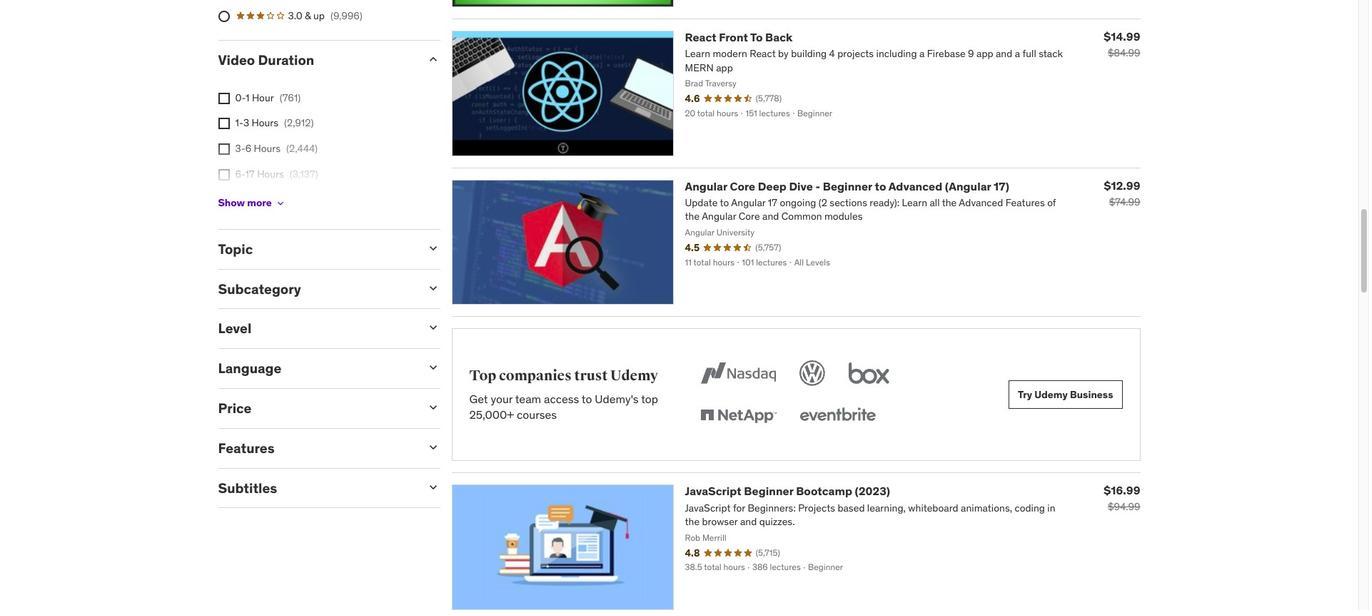 Task type: locate. For each thing, give the bounding box(es) containing it.
up
[[314, 9, 325, 22]]

price button
[[218, 400, 415, 417]]

3.0
[[288, 9, 303, 22]]

(2,444)
[[286, 142, 318, 155]]

&
[[305, 9, 311, 22]]

xsmall image
[[218, 93, 230, 104], [218, 118, 230, 130], [218, 144, 230, 155]]

udemy up top
[[611, 367, 658, 385]]

2 vertical spatial xsmall image
[[218, 144, 230, 155]]

17+
[[235, 193, 251, 206]]

xsmall image right more
[[275, 198, 286, 209]]

small image for subtitles
[[426, 480, 440, 495]]

back
[[766, 30, 793, 44]]

hours right 17+
[[253, 193, 280, 206]]

3 small image from the top
[[426, 480, 440, 495]]

angular core deep dive - beginner to advanced (angular 17)
[[685, 179, 1010, 193]]

0 horizontal spatial xsmall image
[[218, 169, 230, 180]]

beginner
[[823, 179, 873, 193], [744, 484, 794, 499]]

features button
[[218, 440, 415, 457]]

2 xsmall image from the top
[[218, 118, 230, 130]]

xsmall image left 0-
[[218, 93, 230, 104]]

top
[[470, 367, 496, 385]]

xsmall image left 3-
[[218, 144, 230, 155]]

1 vertical spatial to
[[582, 392, 592, 406]]

video duration
[[218, 51, 314, 69]]

0 vertical spatial xsmall image
[[218, 93, 230, 104]]

hours for 1-3 hours
[[252, 117, 279, 130]]

to
[[875, 179, 887, 193], [582, 392, 592, 406]]

1 vertical spatial xsmall image
[[218, 118, 230, 130]]

level
[[218, 320, 252, 337]]

small image for price
[[426, 401, 440, 415]]

eventbrite image
[[797, 401, 879, 432]]

hours for 6-17 hours
[[257, 168, 284, 180]]

4 small image from the top
[[426, 361, 440, 375]]

subtitles
[[218, 480, 277, 497]]

(9,996)
[[331, 9, 363, 22]]

box image
[[846, 358, 894, 389]]

1 vertical spatial beginner
[[744, 484, 794, 499]]

1 vertical spatial udemy
[[1035, 388, 1068, 401]]

subtitles button
[[218, 480, 415, 497]]

(2023)
[[855, 484, 891, 499]]

language button
[[218, 360, 415, 377]]

javascript beginner bootcamp (2023) link
[[685, 484, 891, 499]]

$14.99 $84.99
[[1104, 29, 1141, 59]]

javascript beginner bootcamp (2023)
[[685, 484, 891, 499]]

price
[[218, 400, 252, 417]]

2 small image from the top
[[426, 440, 440, 455]]

front
[[719, 30, 748, 44]]

show more
[[218, 197, 272, 210]]

small image
[[426, 281, 440, 295], [426, 440, 440, 455], [426, 480, 440, 495]]

3 small image from the top
[[426, 321, 440, 335]]

udemy
[[611, 367, 658, 385], [1035, 388, 1068, 401]]

xsmall image left 6-
[[218, 169, 230, 180]]

xsmall image inside 'show more' button
[[275, 198, 286, 209]]

to down the 'trust' on the left bottom of the page
[[582, 392, 592, 406]]

0 horizontal spatial udemy
[[611, 367, 658, 385]]

1 horizontal spatial xsmall image
[[275, 198, 286, 209]]

3 xsmall image from the top
[[218, 144, 230, 155]]

0 vertical spatial small image
[[426, 281, 440, 295]]

hours for 3-6 hours
[[254, 142, 281, 155]]

small image
[[426, 52, 440, 66], [426, 241, 440, 256], [426, 321, 440, 335], [426, 361, 440, 375], [426, 401, 440, 415]]

top companies trust udemy get your team access to udemy's top 25,000+ courses
[[470, 367, 658, 422]]

1 xsmall image from the top
[[218, 93, 230, 104]]

5 small image from the top
[[426, 401, 440, 415]]

volkswagen image
[[797, 358, 829, 389]]

(2,912)
[[284, 117, 314, 130]]

17+ hours
[[235, 193, 280, 206]]

udemy right try
[[1035, 388, 1068, 401]]

1 small image from the top
[[426, 281, 440, 295]]

1 small image from the top
[[426, 52, 440, 66]]

get
[[470, 392, 488, 406]]

1 horizontal spatial beginner
[[823, 179, 873, 193]]

hours
[[252, 117, 279, 130], [254, 142, 281, 155], [257, 168, 284, 180], [253, 193, 280, 206]]

subcategory
[[218, 280, 301, 298]]

core
[[730, 179, 756, 193]]

to inside top companies trust udemy get your team access to udemy's top 25,000+ courses
[[582, 392, 592, 406]]

xsmall image for 3-
[[218, 144, 230, 155]]

companies
[[499, 367, 572, 385]]

2 small image from the top
[[426, 241, 440, 256]]

features
[[218, 440, 275, 457]]

to left advanced
[[875, 179, 887, 193]]

(angular
[[945, 179, 992, 193]]

hours right 3
[[252, 117, 279, 130]]

xsmall image left 1-
[[218, 118, 230, 130]]

1 vertical spatial small image
[[426, 440, 440, 455]]

0 vertical spatial to
[[875, 179, 887, 193]]

react front to back link
[[685, 30, 793, 44]]

react
[[685, 30, 717, 44]]

1 vertical spatial xsmall image
[[275, 198, 286, 209]]

0 horizontal spatial to
[[582, 392, 592, 406]]

hours right 6
[[254, 142, 281, 155]]

17)
[[994, 179, 1010, 193]]

1 horizontal spatial to
[[875, 179, 887, 193]]

$12.99 $74.99
[[1104, 178, 1141, 208]]

$16.99
[[1104, 484, 1141, 498]]

udemy inside top companies trust udemy get your team access to udemy's top 25,000+ courses
[[611, 367, 658, 385]]

hours right 17 at the top left
[[257, 168, 284, 180]]

1 horizontal spatial udemy
[[1035, 388, 1068, 401]]

small image for video duration
[[426, 52, 440, 66]]

$12.99
[[1104, 178, 1141, 192]]

beginner right the -
[[823, 179, 873, 193]]

$74.99
[[1109, 195, 1141, 208]]

topic
[[218, 241, 253, 258]]

xsmall image
[[218, 169, 230, 180], [275, 198, 286, 209]]

-
[[816, 179, 821, 193]]

xsmall image for 0-
[[218, 93, 230, 104]]

0 vertical spatial udemy
[[611, 367, 658, 385]]

2 vertical spatial small image
[[426, 480, 440, 495]]

$94.99
[[1108, 501, 1141, 514]]

beginner left bootcamp
[[744, 484, 794, 499]]

0 vertical spatial beginner
[[823, 179, 873, 193]]

17
[[245, 168, 255, 180]]

angular
[[685, 179, 728, 193]]

3-6 hours (2,444)
[[235, 142, 318, 155]]



Task type: vqa. For each thing, say whether or not it's contained in the screenshot.


Task type: describe. For each thing, give the bounding box(es) containing it.
0-1 hour (761)
[[235, 91, 301, 104]]

react front to back
[[685, 30, 793, 44]]

try udemy business link
[[1009, 381, 1123, 409]]

nasdaq image
[[698, 358, 780, 389]]

trust
[[575, 367, 608, 385]]

$14.99
[[1104, 29, 1141, 43]]

small image for features
[[426, 440, 440, 455]]

1-
[[235, 117, 243, 130]]

to
[[751, 30, 763, 44]]

try udemy business
[[1018, 388, 1114, 401]]

level button
[[218, 320, 415, 337]]

hour
[[252, 91, 274, 104]]

(761)
[[280, 91, 301, 104]]

advanced
[[889, 179, 943, 193]]

$84.99
[[1108, 46, 1141, 59]]

duration
[[258, 51, 314, 69]]

bootcamp
[[796, 484, 853, 499]]

(3,137)
[[290, 168, 318, 180]]

courses
[[517, 408, 557, 422]]

show
[[218, 197, 245, 210]]

small image for language
[[426, 361, 440, 375]]

small image for subcategory
[[426, 281, 440, 295]]

language
[[218, 360, 282, 377]]

netapp image
[[698, 401, 780, 432]]

deep
[[758, 179, 787, 193]]

$16.99 $94.99
[[1104, 484, 1141, 514]]

angular core deep dive - beginner to advanced (angular 17) link
[[685, 179, 1010, 193]]

video
[[218, 51, 255, 69]]

small image for level
[[426, 321, 440, 335]]

6-17 hours (3,137)
[[235, 168, 318, 180]]

subcategory button
[[218, 280, 415, 298]]

3
[[243, 117, 249, 130]]

show more button
[[218, 189, 286, 218]]

3-
[[235, 142, 245, 155]]

3.0 & up (9,996)
[[288, 9, 363, 22]]

1-3 hours (2,912)
[[235, 117, 314, 130]]

1
[[246, 91, 250, 104]]

access
[[544, 392, 579, 406]]

topic button
[[218, 241, 415, 258]]

dive
[[789, 179, 813, 193]]

javascript
[[685, 484, 742, 499]]

udemy's
[[595, 392, 639, 406]]

try
[[1018, 388, 1033, 401]]

6-
[[235, 168, 245, 180]]

business
[[1070, 388, 1114, 401]]

team
[[515, 392, 541, 406]]

0-
[[235, 91, 246, 104]]

6
[[245, 142, 251, 155]]

top
[[641, 392, 658, 406]]

more
[[247, 197, 272, 210]]

25,000+
[[470, 408, 514, 422]]

your
[[491, 392, 513, 406]]

xsmall image for 1-
[[218, 118, 230, 130]]

small image for topic
[[426, 241, 440, 256]]

0 vertical spatial xsmall image
[[218, 169, 230, 180]]

0 horizontal spatial beginner
[[744, 484, 794, 499]]

video duration button
[[218, 51, 415, 69]]



